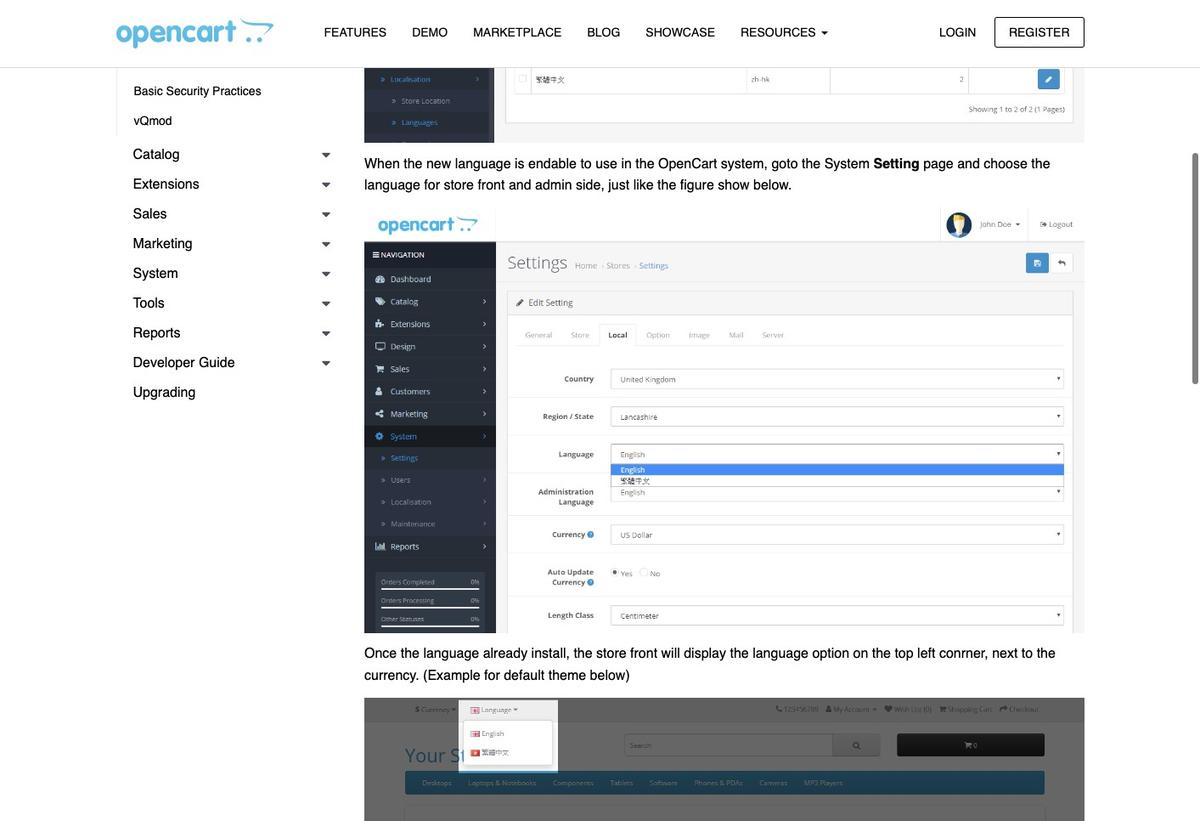 Task type: vqa. For each thing, say whether or not it's contained in the screenshot.
install,
yes



Task type: describe. For each thing, give the bounding box(es) containing it.
the right the on
[[873, 646, 892, 661]]

catalog link
[[116, 140, 339, 170]]

system inside system link
[[133, 266, 178, 281]]

demo
[[412, 25, 448, 39]]

the left the new
[[404, 156, 423, 172]]

front for will
[[631, 646, 658, 661]]

language left option
[[753, 646, 809, 661]]

basic security practices link
[[117, 76, 339, 106]]

store for the
[[597, 646, 627, 661]]

marketing link
[[116, 229, 339, 259]]

side,
[[576, 178, 605, 193]]

top
[[895, 646, 914, 661]]

once the language already install, the store front will display the language option on the top left conrner, next to the currency. (example for default theme below)
[[365, 646, 1056, 683]]

the right next
[[1037, 646, 1056, 661]]

vqmod
[[134, 114, 172, 127]]

tools
[[133, 296, 165, 311]]

developer guide link
[[116, 348, 339, 378]]

blog
[[588, 25, 621, 39]]

the right goto
[[802, 156, 821, 172]]

figure
[[681, 178, 715, 193]]

next
[[993, 646, 1019, 661]]

new
[[427, 156, 452, 172]]

sales
[[133, 207, 167, 222]]

basic
[[134, 84, 163, 98]]

seo keywords link
[[117, 17, 339, 47]]

register link
[[995, 17, 1085, 48]]

marketing
[[133, 236, 193, 252]]

for inside page and choose the language for store front and admin side, just like the figure show below.
[[424, 178, 440, 193]]

use
[[596, 156, 618, 172]]

store for for
[[444, 178, 474, 193]]

blog link
[[575, 18, 633, 48]]

currency.
[[365, 668, 420, 683]]

default
[[504, 668, 545, 683]]

demo link
[[400, 18, 461, 48]]

once
[[365, 646, 397, 661]]

marketplace
[[474, 25, 562, 39]]

upgrading
[[133, 385, 196, 400]]

goto
[[772, 156, 799, 172]]

marketplace link
[[461, 18, 575, 48]]

the up theme
[[574, 646, 593, 661]]

option
[[813, 646, 850, 661]]

features link
[[311, 18, 400, 48]]

security
[[166, 84, 209, 98]]

basic security practices
[[134, 84, 261, 98]]

0 vertical spatial to
[[581, 156, 592, 172]]

store front - multi languages select image
[[365, 698, 1085, 821]]

page and choose the language for store front and admin side, just like the figure show below.
[[365, 156, 1051, 193]]

resources
[[741, 25, 820, 39]]

select language for store front and admin image
[[365, 208, 1085, 633]]

the right like
[[658, 178, 677, 193]]

language inside page and choose the language for store front and admin side, just like the figure show below.
[[365, 178, 421, 193]]

like
[[634, 178, 654, 193]]

sales link
[[116, 200, 339, 229]]

ssl certificates and https
[[134, 54, 284, 68]]

below.
[[754, 178, 792, 193]]

the up currency.
[[401, 646, 420, 661]]

catalog
[[133, 147, 180, 162]]



Task type: locate. For each thing, give the bounding box(es) containing it.
vqmod link
[[117, 106, 339, 136]]

the right the choose on the right top of page
[[1032, 156, 1051, 172]]

below)
[[590, 668, 630, 683]]

showcase
[[646, 25, 716, 39]]

front inside once the language already install, the store front will display the language option on the top left conrner, next to the currency. (example for default theme below)
[[631, 646, 658, 661]]

the right "display" at the bottom
[[730, 646, 749, 661]]

0 vertical spatial front
[[478, 178, 505, 193]]

page
[[924, 156, 954, 172]]

opencart
[[659, 156, 718, 172]]

for
[[424, 178, 440, 193], [485, 668, 500, 683]]

0 vertical spatial and
[[222, 54, 242, 68]]

resources link
[[728, 18, 841, 48]]

system link
[[116, 259, 339, 289]]

(example
[[423, 668, 481, 683]]

and right page
[[958, 156, 981, 172]]

just
[[609, 178, 630, 193]]

extensions
[[133, 177, 200, 192]]

setting
[[874, 156, 920, 172]]

1 horizontal spatial and
[[509, 178, 532, 193]]

on
[[854, 646, 869, 661]]

already
[[483, 646, 528, 661]]

practices
[[213, 84, 261, 98]]

in
[[622, 156, 632, 172]]

1 vertical spatial system
[[133, 266, 178, 281]]

front for and
[[478, 178, 505, 193]]

1 vertical spatial and
[[958, 156, 981, 172]]

register
[[1010, 25, 1070, 39]]

show
[[718, 178, 750, 193]]

ssl
[[134, 54, 156, 68]]

admin
[[535, 178, 573, 193]]

will
[[662, 646, 681, 661]]

language
[[455, 156, 511, 172], [365, 178, 421, 193], [424, 646, 480, 661], [753, 646, 809, 661]]

certificates
[[159, 54, 219, 68]]

https
[[245, 54, 284, 68]]

0 vertical spatial system
[[825, 156, 870, 172]]

left
[[918, 646, 936, 661]]

store
[[444, 178, 474, 193], [597, 646, 627, 661]]

for down the already
[[485, 668, 500, 683]]

0 vertical spatial store
[[444, 178, 474, 193]]

the
[[404, 156, 423, 172], [636, 156, 655, 172], [802, 156, 821, 172], [1032, 156, 1051, 172], [658, 178, 677, 193], [401, 646, 420, 661], [574, 646, 593, 661], [730, 646, 749, 661], [873, 646, 892, 661], [1037, 646, 1056, 661]]

features
[[324, 25, 387, 39]]

seo
[[134, 25, 159, 38]]

for down the new
[[424, 178, 440, 193]]

front left will
[[631, 646, 658, 661]]

install,
[[532, 646, 570, 661]]

upgrading link
[[116, 378, 339, 408]]

theme
[[549, 668, 587, 683]]

language down when
[[365, 178, 421, 193]]

1 horizontal spatial to
[[1022, 646, 1034, 661]]

0 horizontal spatial store
[[444, 178, 474, 193]]

when the new language is endable to use in the opencart system, goto the system setting
[[365, 156, 920, 172]]

seo keywords
[[134, 25, 215, 38]]

to inside once the language already install, the store front will display the language option on the top left conrner, next to the currency. (example for default theme below)
[[1022, 646, 1034, 661]]

installed language in language list image
[[365, 0, 1085, 143]]

0 horizontal spatial to
[[581, 156, 592, 172]]

1 horizontal spatial for
[[485, 668, 500, 683]]

store inside once the language already install, the store front will display the language option on the top left conrner, next to the currency. (example for default theme below)
[[597, 646, 627, 661]]

developer
[[133, 355, 195, 371]]

conrner,
[[940, 646, 989, 661]]

1 horizontal spatial front
[[631, 646, 658, 661]]

2 vertical spatial and
[[509, 178, 532, 193]]

login
[[940, 25, 977, 39]]

extensions link
[[116, 170, 339, 200]]

front
[[478, 178, 505, 193], [631, 646, 658, 661]]

1 horizontal spatial system
[[825, 156, 870, 172]]

display
[[684, 646, 727, 661]]

opencart - open source shopping cart solution image
[[116, 18, 273, 48]]

system left setting
[[825, 156, 870, 172]]

choose
[[984, 156, 1028, 172]]

1 vertical spatial front
[[631, 646, 658, 661]]

showcase link
[[633, 18, 728, 48]]

store up below)
[[597, 646, 627, 661]]

tools link
[[116, 289, 339, 319]]

to right next
[[1022, 646, 1034, 661]]

reports link
[[116, 319, 339, 348]]

for inside once the language already install, the store front will display the language option on the top left conrner, next to the currency. (example for default theme below)
[[485, 668, 500, 683]]

the right in
[[636, 156, 655, 172]]

system
[[825, 156, 870, 172], [133, 266, 178, 281]]

reports
[[133, 326, 181, 341]]

front inside page and choose the language for store front and admin side, just like the figure show below.
[[478, 178, 505, 193]]

is
[[515, 156, 525, 172]]

store inside page and choose the language for store front and admin side, just like the figure show below.
[[444, 178, 474, 193]]

to left 'use'
[[581, 156, 592, 172]]

system,
[[721, 156, 768, 172]]

ssl certificates and https link
[[117, 47, 339, 76]]

1 vertical spatial for
[[485, 668, 500, 683]]

endable
[[529, 156, 577, 172]]

keywords
[[162, 25, 215, 38]]

guide
[[199, 355, 235, 371]]

language left is
[[455, 156, 511, 172]]

0 horizontal spatial front
[[478, 178, 505, 193]]

0 horizontal spatial system
[[133, 266, 178, 281]]

and down the seo keywords link
[[222, 54, 242, 68]]

0 horizontal spatial for
[[424, 178, 440, 193]]

0 horizontal spatial and
[[222, 54, 242, 68]]

system up tools
[[133, 266, 178, 281]]

and
[[222, 54, 242, 68], [958, 156, 981, 172], [509, 178, 532, 193]]

language up (example at the left bottom
[[424, 646, 480, 661]]

to
[[581, 156, 592, 172], [1022, 646, 1034, 661]]

developer guide
[[133, 355, 235, 371]]

2 horizontal spatial and
[[958, 156, 981, 172]]

when
[[365, 156, 400, 172]]

store down the new
[[444, 178, 474, 193]]

login link
[[925, 17, 991, 48]]

0 vertical spatial for
[[424, 178, 440, 193]]

1 vertical spatial store
[[597, 646, 627, 661]]

front left the admin at left
[[478, 178, 505, 193]]

1 vertical spatial to
[[1022, 646, 1034, 661]]

1 horizontal spatial store
[[597, 646, 627, 661]]

and down is
[[509, 178, 532, 193]]



